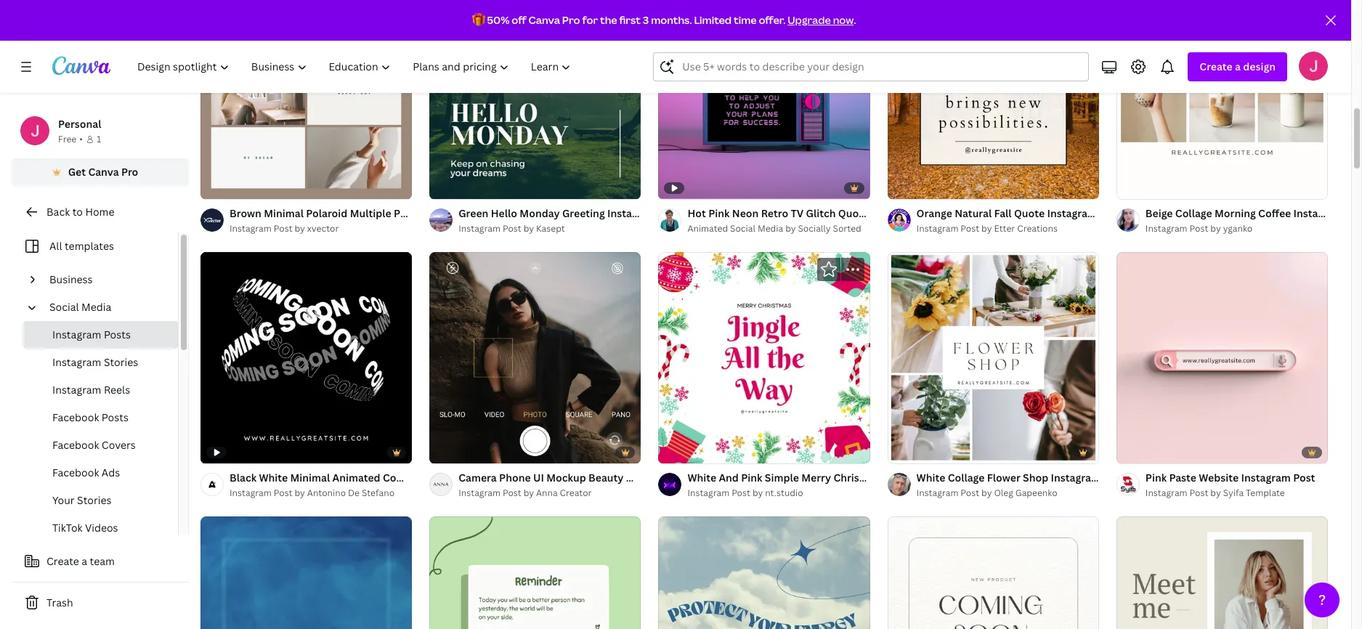 Task type: describe. For each thing, give the bounding box(es) containing it.
0 vertical spatial animated
[[872, 206, 920, 220]]

quote inside orange natural fall quote instagram post instagram post by etter creations
[[1014, 206, 1045, 220]]

1
[[97, 133, 101, 145]]

instagram left oleg
[[917, 487, 959, 499]]

instagram post by kasept link
[[459, 221, 641, 236]]

white for white and pink simple merry christmas instagram post
[[688, 471, 717, 485]]

retro
[[761, 206, 789, 220]]

model
[[626, 471, 658, 485]]

your stories
[[52, 493, 112, 507]]

brown minimal polaroid multiple photo collage free instagram post instagram post by xvector
[[230, 206, 564, 234]]

2 horizontal spatial social
[[922, 206, 952, 220]]

glitch
[[806, 206, 836, 220]]

covers
[[102, 438, 136, 452]]

beige
[[1146, 206, 1173, 220]]

beige collage morning coffee instagram post image
[[1117, 0, 1329, 199]]

3
[[643, 13, 649, 27]]

minimal inside black white minimal animated coming soon instagram post instagram post by antonino de stefano
[[290, 471, 330, 485]]

instagram reels
[[52, 383, 130, 397]]

by inside white collage flower shop instagram post instagram post by oleg gapeenko
[[982, 487, 992, 499]]

trash link
[[12, 589, 189, 618]]

yganko
[[1224, 222, 1253, 234]]

posts for facebook posts
[[102, 411, 129, 424]]

james peterson image
[[1299, 52, 1329, 81]]

1 horizontal spatial pro
[[562, 13, 580, 27]]

post inside beige collage morning coffee instagram pos instagram post by yganko
[[1190, 222, 1209, 234]]

pink inside hot pink neon retro tv glitch quote animated social media animated social media by socially sorted
[[709, 206, 730, 220]]

minimal inside brown minimal polaroid multiple photo collage free instagram post instagram post by xvector
[[264, 206, 304, 220]]

facebook for facebook covers
[[52, 438, 99, 452]]

instagram post by anna creator link
[[459, 486, 641, 501]]

black white minimal animated coming soon instagram post link
[[230, 470, 525, 486]]

instagram down black
[[230, 487, 272, 499]]

stefano
[[362, 487, 395, 499]]

ui
[[533, 471, 544, 485]]

ads
[[102, 466, 120, 480]]

hot pink neon retro tv glitch quote animated social media animated social media by socially sorted
[[688, 206, 985, 234]]

and
[[719, 471, 739, 485]]

2 vertical spatial social
[[49, 300, 79, 314]]

all templates
[[49, 239, 114, 253]]

collage for beige collage morning coffee instagram pos
[[1176, 206, 1213, 220]]

instagram up instagram reels
[[52, 355, 101, 369]]

instagram stories link
[[23, 349, 178, 376]]

🎁
[[472, 13, 485, 27]]

creator
[[560, 487, 592, 499]]

camera phone ui mockup beauty model instagram post image
[[430, 252, 641, 464]]

pos
[[1346, 206, 1363, 220]]

facebook posts link
[[23, 404, 178, 432]]

videos
[[85, 521, 118, 535]]

blue minimalist aesthetic clouds motivational quote instagram post image
[[659, 517, 870, 629]]

brown minimal polaroid multiple photo collage free instagram post image
[[201, 0, 412, 199]]

now
[[833, 13, 854, 27]]

instagram post by etter creations link
[[917, 221, 1099, 236]]

beauty
[[589, 471, 624, 485]]

antonino
[[307, 487, 346, 499]]

off
[[512, 13, 527, 27]]

canva inside button
[[88, 165, 119, 179]]

instagram down orange
[[917, 222, 959, 234]]

template
[[1246, 487, 1285, 499]]

business link
[[44, 266, 169, 294]]

media inside social media link
[[81, 300, 111, 314]]

photo
[[394, 206, 424, 220]]

beige collage morning coffee instagram pos link
[[1146, 205, 1363, 221]]

stories for your stories
[[77, 493, 112, 507]]

to
[[72, 205, 83, 219]]

tiktok videos
[[52, 521, 118, 535]]

by inside green hello monday greeting instagram post instagram post by kasept
[[524, 222, 534, 234]]

pro inside button
[[121, 165, 138, 179]]

create for create a design
[[1200, 60, 1233, 73]]

pink paste website instagram post instagram post by syifa template
[[1146, 471, 1316, 499]]

by inside the pink paste website instagram post instagram post by syifa template
[[1211, 487, 1221, 499]]

time
[[734, 13, 757, 27]]

sorted
[[833, 222, 862, 234]]

create for create a team
[[47, 555, 79, 568]]

facebook covers
[[52, 438, 136, 452]]

instagram reels link
[[23, 376, 178, 404]]

instagram right 'shop' in the bottom of the page
[[1051, 471, 1101, 485]]

syifa
[[1224, 487, 1244, 499]]

create a team
[[47, 555, 115, 568]]

facebook ads link
[[23, 459, 178, 487]]

flower
[[988, 471, 1021, 485]]

upgrade now button
[[788, 13, 854, 27]]

by inside orange natural fall quote instagram post instagram post by etter creations
[[982, 222, 992, 234]]

shop
[[1023, 471, 1049, 485]]

by inside hot pink neon retro tv glitch quote animated social media animated social media by socially sorted
[[786, 222, 796, 234]]

instagram down beige
[[1146, 222, 1188, 234]]

collage inside brown minimal polaroid multiple photo collage free instagram post instagram post by xvector
[[426, 206, 463, 220]]

instagram post by syifa template link
[[1146, 486, 1316, 501]]

white and pink simple merry christmas instagram post image
[[659, 252, 870, 464]]

pink inside white and pink simple merry christmas instagram post instagram post by nt.studio
[[741, 471, 763, 485]]

0 vertical spatial media
[[955, 206, 985, 220]]

camera
[[459, 471, 497, 485]]

white and pink simple merry christmas instagram post instagram post by nt.studio
[[688, 471, 961, 499]]

hot
[[688, 206, 706, 220]]

get
[[68, 165, 86, 179]]

collage for white collage flower shop instagram post
[[948, 471, 985, 485]]

a for team
[[82, 555, 87, 568]]

personal
[[58, 117, 101, 131]]

beige aesthetic meet me instagram post image
[[1117, 517, 1329, 629]]

hello
[[491, 206, 517, 220]]

creations
[[1018, 222, 1058, 234]]

xvector
[[307, 222, 339, 234]]

white for white collage flower shop instagram post
[[917, 471, 946, 485]]

blue aqua minimalist sea soothes the soul quote instagram post image
[[201, 517, 412, 629]]

neon
[[732, 206, 759, 220]]

trash
[[47, 596, 73, 610]]

your stories link
[[23, 487, 178, 515]]

socially
[[798, 222, 831, 234]]



Task type: vqa. For each thing, say whether or not it's contained in the screenshot.


Task type: locate. For each thing, give the bounding box(es) containing it.
pink right and
[[741, 471, 763, 485]]

a for design
[[1236, 60, 1241, 73]]

1 horizontal spatial create
[[1200, 60, 1233, 73]]

0 horizontal spatial social
[[49, 300, 79, 314]]

0 vertical spatial create
[[1200, 60, 1233, 73]]

nt.studio
[[765, 487, 804, 499]]

0 horizontal spatial collage
[[426, 206, 463, 220]]

by left yganko
[[1211, 222, 1221, 234]]

0 horizontal spatial quote
[[839, 206, 869, 220]]

back to home link
[[12, 198, 189, 227]]

collage left flower
[[948, 471, 985, 485]]

white right black
[[259, 471, 288, 485]]

white collage flower shop instagram post image
[[888, 252, 1099, 464]]

orange natural fall quote instagram post link
[[917, 205, 1122, 221]]

1 horizontal spatial white
[[688, 471, 717, 485]]

by left oleg
[[982, 487, 992, 499]]

by left xvector
[[295, 222, 305, 234]]

offer.
[[759, 13, 786, 27]]

social media link
[[44, 294, 169, 321]]

white inside white collage flower shop instagram post instagram post by oleg gapeenko
[[917, 471, 946, 485]]

0 vertical spatial social
[[922, 206, 952, 220]]

canva right get
[[88, 165, 119, 179]]

1 vertical spatial media
[[758, 222, 784, 234]]

0 vertical spatial posts
[[104, 328, 131, 342]]

0 horizontal spatial free
[[58, 133, 76, 145]]

facebook for facebook posts
[[52, 411, 99, 424]]

2 facebook from the top
[[52, 438, 99, 452]]

design
[[1244, 60, 1276, 73]]

post
[[542, 206, 564, 220], [660, 206, 682, 220], [1100, 206, 1122, 220], [274, 222, 293, 234], [503, 222, 522, 234], [961, 222, 980, 234], [1190, 222, 1209, 234], [503, 471, 525, 485], [712, 471, 734, 485], [939, 471, 961, 485], [1103, 471, 1125, 485], [1294, 471, 1316, 485], [274, 487, 293, 499], [503, 487, 522, 499], [732, 487, 751, 499], [961, 487, 980, 499], [1190, 487, 1209, 499]]

pink paste website instagram post link
[[1146, 470, 1316, 486]]

pink left "paste"
[[1146, 471, 1167, 485]]

first
[[620, 13, 641, 27]]

2 horizontal spatial collage
[[1176, 206, 1213, 220]]

0 vertical spatial canva
[[529, 13, 560, 27]]

by inside beige collage morning coffee instagram pos instagram post by yganko
[[1211, 222, 1221, 234]]

social
[[922, 206, 952, 220], [730, 222, 756, 234], [49, 300, 79, 314]]

tiktok
[[52, 521, 83, 535]]

by down tv
[[786, 222, 796, 234]]

create a design button
[[1189, 52, 1288, 81]]

instagram down and
[[688, 487, 730, 499]]

facebook for facebook ads
[[52, 466, 99, 480]]

2 vertical spatial facebook
[[52, 466, 99, 480]]

media up instagram posts
[[81, 300, 111, 314]]

1 horizontal spatial canva
[[529, 13, 560, 27]]

home
[[85, 205, 114, 219]]

animated inside black white minimal animated coming soon instagram post instagram post by antonino de stefano
[[333, 471, 381, 485]]

greeting
[[562, 206, 605, 220]]

1 horizontal spatial collage
[[948, 471, 985, 485]]

media left fall
[[955, 206, 985, 220]]

create a team button
[[12, 547, 189, 576]]

create down "tiktok"
[[47, 555, 79, 568]]

white right christmas
[[917, 471, 946, 485]]

instagram down "paste"
[[1146, 487, 1188, 499]]

1 vertical spatial canva
[[88, 165, 119, 179]]

social down 'neon'
[[730, 222, 756, 234]]

3 white from the left
[[917, 471, 946, 485]]

by inside brown minimal polaroid multiple photo collage free instagram post instagram post by xvector
[[295, 222, 305, 234]]

0 horizontal spatial animated
[[333, 471, 381, 485]]

1 vertical spatial minimal
[[290, 471, 330, 485]]

facebook up facebook ads
[[52, 438, 99, 452]]

2 horizontal spatial media
[[955, 206, 985, 220]]

instagram post by yganko link
[[1146, 221, 1329, 236]]

media down the retro
[[758, 222, 784, 234]]

coffee
[[1259, 206, 1292, 220]]

collage
[[426, 206, 463, 220], [1176, 206, 1213, 220], [948, 471, 985, 485]]

green hello monday greeting instagram post link
[[459, 205, 682, 221]]

0 vertical spatial a
[[1236, 60, 1241, 73]]

50%
[[487, 13, 510, 27]]

instagram up template at the bottom right of the page
[[1242, 471, 1291, 485]]

posts for instagram posts
[[104, 328, 131, 342]]

posts down social media link
[[104, 328, 131, 342]]

camera phone ui mockup beauty model instagram post link
[[459, 470, 734, 486]]

by left anna
[[524, 487, 534, 499]]

0 horizontal spatial pro
[[121, 165, 138, 179]]

1 horizontal spatial a
[[1236, 60, 1241, 73]]

free •
[[58, 133, 83, 145]]

instagram stories
[[52, 355, 138, 369]]

by left nt.studio
[[753, 487, 763, 499]]

social down business
[[49, 300, 79, 314]]

facebook covers link
[[23, 432, 178, 459]]

green simple playful reminder instagram post image
[[430, 517, 641, 629]]

stories down facebook ads link
[[77, 493, 112, 507]]

posts inside facebook posts link
[[102, 411, 129, 424]]

for
[[582, 13, 598, 27]]

0 vertical spatial free
[[58, 133, 76, 145]]

pink paste website instagram post image
[[1117, 252, 1329, 464]]

0 horizontal spatial pink
[[709, 206, 730, 220]]

animated social media by socially sorted link
[[688, 221, 870, 236]]

1 vertical spatial animated
[[688, 222, 728, 234]]

polaroid
[[306, 206, 348, 220]]

facebook ads
[[52, 466, 120, 480]]

1 vertical spatial facebook
[[52, 438, 99, 452]]

animated
[[872, 206, 920, 220], [688, 222, 728, 234], [333, 471, 381, 485]]

pink
[[709, 206, 730, 220], [741, 471, 763, 485], [1146, 471, 1167, 485]]

instagram down "brown"
[[230, 222, 272, 234]]

1 horizontal spatial pink
[[741, 471, 763, 485]]

collage right photo
[[426, 206, 463, 220]]

all templates link
[[20, 233, 169, 260]]

0 horizontal spatial canva
[[88, 165, 119, 179]]

by down website
[[1211, 487, 1221, 499]]

green hello monday greeting instagram post image
[[430, 0, 641, 199]]

1 quote from the left
[[839, 206, 869, 220]]

by inside black white minimal animated coming soon instagram post instagram post by antonino de stefano
[[295, 487, 305, 499]]

beige collage morning coffee instagram pos instagram post by yganko
[[1146, 206, 1363, 234]]

facebook down instagram reels
[[52, 411, 99, 424]]

christmas
[[834, 471, 884, 485]]

2 quote from the left
[[1014, 206, 1045, 220]]

a inside dropdown button
[[1236, 60, 1241, 73]]

0 horizontal spatial a
[[82, 555, 87, 568]]

quote up "sorted"
[[839, 206, 869, 220]]

white collage flower shop instagram post link
[[917, 470, 1125, 486]]

by left etter
[[982, 222, 992, 234]]

2 vertical spatial media
[[81, 300, 111, 314]]

posts
[[104, 328, 131, 342], [102, 411, 129, 424]]

by down monday
[[524, 222, 534, 234]]

facebook up 'your stories'
[[52, 466, 99, 480]]

pro up back to home link
[[121, 165, 138, 179]]

stories
[[104, 355, 138, 369], [77, 493, 112, 507]]

fall
[[995, 206, 1012, 220]]

instagram right the model
[[660, 471, 710, 485]]

pink inside the pink paste website instagram post instagram post by syifa template
[[1146, 471, 1167, 485]]

Search search field
[[683, 53, 1080, 81]]

minimal
[[264, 206, 304, 220], [290, 471, 330, 485]]

brown
[[230, 206, 262, 220]]

0 horizontal spatial white
[[259, 471, 288, 485]]

3 facebook from the top
[[52, 466, 99, 480]]

months.
[[651, 13, 692, 27]]

soon
[[423, 471, 449, 485]]

natural
[[955, 206, 992, 220]]

None search field
[[654, 52, 1090, 81]]

minimal right "brown"
[[264, 206, 304, 220]]

•
[[79, 133, 83, 145]]

by left antonino
[[295, 487, 305, 499]]

hot pink neon retro tv glitch quote animated social media link
[[688, 205, 985, 221]]

1 horizontal spatial animated
[[688, 222, 728, 234]]

upgrade
[[788, 13, 831, 27]]

white left and
[[688, 471, 717, 485]]

free inside brown minimal polaroid multiple photo collage free instagram post instagram post by xvector
[[466, 206, 487, 220]]

pro left for
[[562, 13, 580, 27]]

1 horizontal spatial free
[[466, 206, 487, 220]]

1 vertical spatial create
[[47, 555, 79, 568]]

1 horizontal spatial social
[[730, 222, 756, 234]]

free left •
[[58, 133, 76, 145]]

templates
[[65, 239, 114, 253]]

1 vertical spatial pro
[[121, 165, 138, 179]]

the
[[600, 13, 617, 27]]

instagram down green
[[459, 222, 501, 234]]

instagram left pos
[[1294, 206, 1344, 220]]

orange natural fall quote instagram post image
[[888, 0, 1099, 199]]

instagram post by nt.studio link
[[688, 486, 870, 501]]

instagram down social media
[[52, 328, 101, 342]]

0 horizontal spatial media
[[81, 300, 111, 314]]

2 horizontal spatial pink
[[1146, 471, 1167, 485]]

pink right hot
[[709, 206, 730, 220]]

by inside white and pink simple merry christmas instagram post instagram post by nt.studio
[[753, 487, 763, 499]]

a left 'design'
[[1236, 60, 1241, 73]]

brown minimal polaroid multiple photo collage free instagram post link
[[230, 205, 564, 221]]

0 vertical spatial pro
[[562, 13, 580, 27]]

instagram right soon
[[451, 471, 501, 485]]

instagram up "creations"
[[1048, 206, 1097, 220]]

black white minimal animated coming soon instagram post instagram post by antonino de stefano
[[230, 471, 525, 499]]

a inside button
[[82, 555, 87, 568]]

free left hello
[[466, 206, 487, 220]]

a
[[1236, 60, 1241, 73], [82, 555, 87, 568]]

black
[[230, 471, 257, 485]]

2 horizontal spatial white
[[917, 471, 946, 485]]

create inside dropdown button
[[1200, 60, 1233, 73]]

0 vertical spatial facebook
[[52, 411, 99, 424]]

green
[[459, 206, 489, 220]]

by
[[295, 222, 305, 234], [524, 222, 534, 234], [786, 222, 796, 234], [982, 222, 992, 234], [1211, 222, 1221, 234], [295, 487, 305, 499], [524, 487, 534, 499], [753, 487, 763, 499], [982, 487, 992, 499], [1211, 487, 1221, 499]]

orange natural fall quote instagram post instagram post by etter creations
[[917, 206, 1122, 234]]

social media
[[49, 300, 111, 314]]

1 horizontal spatial quote
[[1014, 206, 1045, 220]]

minimal up instagram post by antonino de stefano 'link'
[[290, 471, 330, 485]]

kasept
[[536, 222, 565, 234]]

create a design
[[1200, 60, 1276, 73]]

white
[[259, 471, 288, 485], [688, 471, 717, 485], [917, 471, 946, 485]]

1 facebook from the top
[[52, 411, 99, 424]]

1 horizontal spatial media
[[758, 222, 784, 234]]

stories for instagram stories
[[104, 355, 138, 369]]

a left team
[[82, 555, 87, 568]]

white inside black white minimal animated coming soon instagram post instagram post by antonino de stefano
[[259, 471, 288, 485]]

0 vertical spatial stories
[[104, 355, 138, 369]]

phone
[[499, 471, 531, 485]]

collage inside white collage flower shop instagram post instagram post by oleg gapeenko
[[948, 471, 985, 485]]

merry
[[802, 471, 831, 485]]

collage inside beige collage morning coffee instagram pos instagram post by yganko
[[1176, 206, 1213, 220]]

social left natural
[[922, 206, 952, 220]]

collage right beige
[[1176, 206, 1213, 220]]

white inside white and pink simple merry christmas instagram post instagram post by nt.studio
[[688, 471, 717, 485]]

quote up "creations"
[[1014, 206, 1045, 220]]

canva right 'off'
[[529, 13, 560, 27]]

instagram right greeting
[[608, 206, 657, 220]]

get canva pro
[[68, 165, 138, 179]]

minimal paper coming soon instagram post image
[[888, 517, 1099, 629]]

create
[[1200, 60, 1233, 73], [47, 555, 79, 568]]

1 vertical spatial a
[[82, 555, 87, 568]]

instagram up instagram post by kasept link in the top of the page
[[490, 206, 539, 220]]

by inside camera phone ui mockup beauty model instagram post instagram post by anna creator
[[524, 487, 534, 499]]

business
[[49, 273, 93, 286]]

0 horizontal spatial create
[[47, 555, 79, 568]]

create left 'design'
[[1200, 60, 1233, 73]]

quote inside hot pink neon retro tv glitch quote animated social media animated social media by socially sorted
[[839, 206, 869, 220]]

instagram
[[490, 206, 539, 220], [608, 206, 657, 220], [1048, 206, 1097, 220], [1294, 206, 1344, 220], [230, 222, 272, 234], [459, 222, 501, 234], [917, 222, 959, 234], [1146, 222, 1188, 234], [52, 328, 101, 342], [52, 355, 101, 369], [52, 383, 101, 397], [451, 471, 501, 485], [660, 471, 710, 485], [887, 471, 936, 485], [1051, 471, 1101, 485], [1242, 471, 1291, 485], [230, 487, 272, 499], [459, 487, 501, 499], [688, 487, 730, 499], [917, 487, 959, 499], [1146, 487, 1188, 499]]

1 white from the left
[[259, 471, 288, 485]]

instagram up facebook posts
[[52, 383, 101, 397]]

0 vertical spatial minimal
[[264, 206, 304, 220]]

reels
[[104, 383, 130, 397]]

1 vertical spatial free
[[466, 206, 487, 220]]

2 white from the left
[[688, 471, 717, 485]]

oleg
[[995, 487, 1014, 499]]

back
[[47, 205, 70, 219]]

1 vertical spatial posts
[[102, 411, 129, 424]]

de
[[348, 487, 360, 499]]

2 horizontal spatial animated
[[872, 206, 920, 220]]

white and pink simple merry christmas instagram post link
[[688, 470, 961, 486]]

get canva pro button
[[12, 158, 189, 186]]

stories up reels
[[104, 355, 138, 369]]

1 vertical spatial stories
[[77, 493, 112, 507]]

create inside button
[[47, 555, 79, 568]]

gapeenko
[[1016, 487, 1058, 499]]

instagram down camera
[[459, 487, 501, 499]]

facebook
[[52, 411, 99, 424], [52, 438, 99, 452], [52, 466, 99, 480]]

instagram post by antonino de stefano link
[[230, 486, 412, 501]]

simple
[[765, 471, 799, 485]]

1 vertical spatial social
[[730, 222, 756, 234]]

posts down reels
[[102, 411, 129, 424]]

instagram right christmas
[[887, 471, 936, 485]]

multiple
[[350, 206, 391, 220]]

instagram posts
[[52, 328, 131, 342]]

2 vertical spatial animated
[[333, 471, 381, 485]]

top level navigation element
[[128, 52, 584, 81]]



